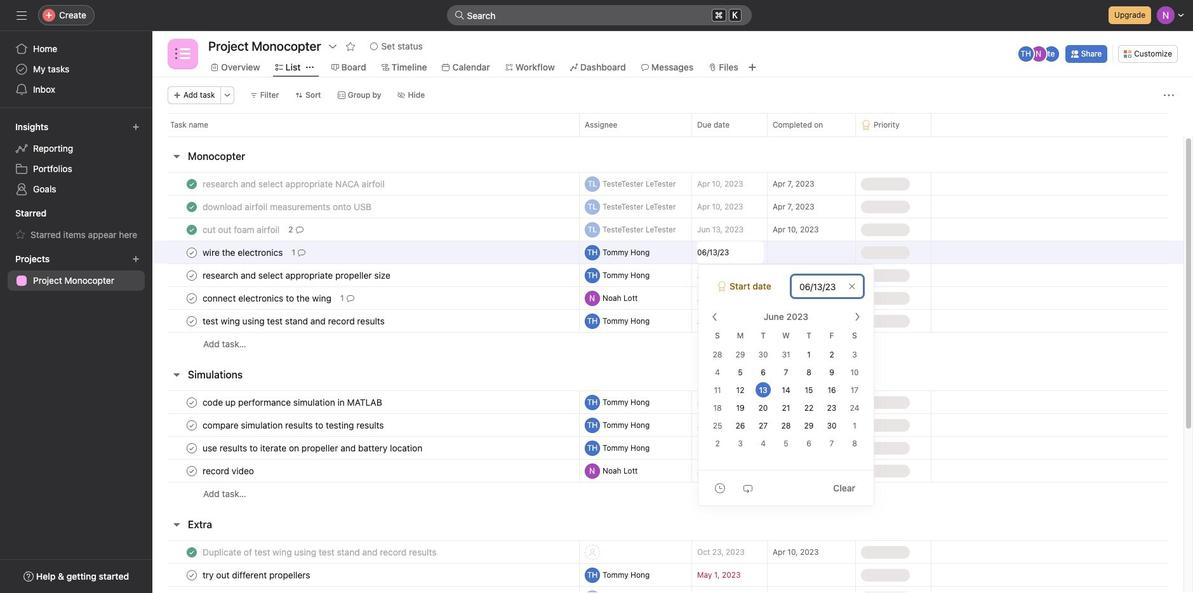 Task type: locate. For each thing, give the bounding box(es) containing it.
1 completed checkbox from the top
[[184, 199, 199, 214]]

task name text field inside wire the electronics cell
[[200, 246, 287, 259]]

task name text field inside research and select appropriate naca airfoil 'cell'
[[200, 178, 388, 190]]

cut out foam airfoil cell
[[152, 218, 579, 241]]

mark complete image inside research and select appropriate propeller size cell
[[184, 268, 199, 283]]

mark complete image inside compare simulation results to testing results cell
[[184, 418, 199, 433]]

mark complete image for code up performance simulation in matlab cell
[[184, 395, 199, 410]]

Completed checkbox
[[184, 199, 199, 214], [184, 545, 199, 560]]

1 completed image from the top
[[184, 176, 199, 191]]

1 comment image inside connect electronics to the wing cell
[[346, 294, 354, 302]]

task name text field for completed checkbox within download airfoil measurements onto usb cell
[[200, 200, 375, 213]]

0 vertical spatial completed checkbox
[[184, 199, 199, 214]]

completed image
[[184, 176, 199, 191], [184, 199, 199, 214], [184, 545, 199, 560]]

task name text field inside use results to iterate on propeller and battery location cell
[[200, 442, 426, 454]]

5 task name text field from the top
[[200, 292, 335, 305]]

0 vertical spatial 1 comment image
[[298, 249, 305, 256]]

2 completed image from the top
[[184, 199, 199, 214]]

mark complete checkbox for use results to iterate on propeller and battery location cell
[[184, 440, 199, 456]]

5 mark complete image from the top
[[184, 440, 199, 456]]

0 horizontal spatial 1 comment image
[[298, 249, 305, 256]]

2 task name text field from the top
[[200, 419, 388, 432]]

completed checkbox inside research and select appropriate naca airfoil 'cell'
[[184, 176, 199, 191]]

2 vertical spatial collapse task list for this group image
[[171, 520, 182, 530]]

task name text field inside test wing using test stand and record results cell
[[200, 315, 389, 327]]

3 mark complete image from the top
[[184, 463, 199, 479]]

3 mark complete image from the top
[[184, 395, 199, 410]]

mark complete checkbox inside research and select appropriate propeller size cell
[[184, 268, 199, 283]]

7 task name text field from the top
[[200, 396, 386, 409]]

completed image inside "duplicate of test wing using test stand and record results" cell
[[184, 545, 199, 560]]

Task name text field
[[200, 200, 375, 213], [200, 223, 283, 236], [200, 246, 287, 259], [200, 269, 394, 282], [200, 292, 335, 305], [200, 315, 389, 327], [200, 396, 386, 409], [200, 546, 440, 559], [200, 569, 314, 581]]

Search tasks, projects, and more text field
[[447, 5, 752, 25]]

task name text field inside record video cell
[[200, 465, 258, 477]]

more actions image
[[223, 91, 231, 99]]

task name text field inside research and select appropriate propeller size cell
[[200, 269, 394, 282]]

compare simulation results to testing results cell
[[152, 413, 579, 437]]

mark complete image
[[184, 268, 199, 283], [184, 291, 199, 306], [184, 463, 199, 479]]

1 vertical spatial 1 comment image
[[346, 294, 354, 302]]

3 mark complete checkbox from the top
[[184, 313, 199, 329]]

1 comment image
[[298, 249, 305, 256], [346, 294, 354, 302]]

completed checkbox inside cut out foam airfoil cell
[[184, 222, 199, 237]]

4 mark complete checkbox from the top
[[184, 395, 199, 410]]

completed image for completed checkbox in "duplicate of test wing using test stand and record results" cell
[[184, 545, 199, 560]]

1 mark complete image from the top
[[184, 268, 199, 283]]

mark complete image inside test wing using test stand and record results cell
[[184, 313, 199, 329]]

2 mark complete checkbox from the top
[[184, 440, 199, 456]]

completion date for research and select appropriate propeller size cell
[[767, 264, 856, 287]]

4 task name text field from the top
[[200, 465, 258, 477]]

2 vertical spatial completed image
[[184, 545, 199, 560]]

mark complete checkbox inside record video cell
[[184, 463, 199, 479]]

1 completed checkbox from the top
[[184, 176, 199, 191]]

task name text field inside compare simulation results to testing results cell
[[200, 419, 388, 432]]

completed checkbox inside download airfoil measurements onto usb cell
[[184, 199, 199, 214]]

completed checkbox for cut out foam airfoil cell at top left
[[184, 222, 199, 237]]

9 task name text field from the top
[[200, 569, 314, 581]]

header extra tree grid
[[152, 540, 1184, 593]]

completed checkbox for research and select appropriate naca airfoil 'cell'
[[184, 176, 199, 191]]

2 mark complete checkbox from the top
[[184, 268, 199, 283]]

task name text field inside connect electronics to the wing cell
[[200, 292, 335, 305]]

1 task name text field from the top
[[200, 178, 388, 190]]

2 collapse task list for this group image from the top
[[171, 370, 182, 380]]

3 completed image from the top
[[184, 545, 199, 560]]

completed image inside download airfoil measurements onto usb cell
[[184, 199, 199, 214]]

set to repeat image
[[743, 483, 753, 493]]

show options image
[[327, 41, 338, 51]]

1 vertical spatial collapse task list for this group image
[[171, 370, 182, 380]]

mark complete image for compare simulation results to testing results cell
[[184, 418, 199, 433]]

mark complete image inside record video cell
[[184, 463, 199, 479]]

header monocopter tree grid
[[152, 172, 1184, 356]]

Task name text field
[[200, 178, 388, 190], [200, 419, 388, 432], [200, 442, 426, 454], [200, 465, 258, 477]]

None field
[[447, 5, 752, 25]]

add time image
[[715, 483, 725, 493]]

mark complete image for connect electronics to the wing cell
[[184, 291, 199, 306]]

add tab image
[[747, 62, 758, 72]]

task name text field inside code up performance simulation in matlab cell
[[200, 396, 386, 409]]

1 mark complete image from the top
[[184, 245, 199, 260]]

collapse task list for this group image
[[171, 151, 182, 161], [171, 370, 182, 380], [171, 520, 182, 530]]

completed image for completed option inside research and select appropriate naca airfoil 'cell'
[[184, 176, 199, 191]]

task name text field inside cut out foam airfoil cell
[[200, 223, 283, 236]]

task name text field for research and select appropriate naca airfoil 'cell'
[[200, 178, 388, 190]]

5 mark complete checkbox from the top
[[184, 418, 199, 433]]

Mark complete checkbox
[[184, 291, 199, 306], [184, 440, 199, 456], [184, 463, 199, 479], [184, 567, 199, 583]]

3 collapse task list for this group image from the top
[[171, 520, 182, 530]]

1 task name text field from the top
[[200, 200, 375, 213]]

4 mark complete image from the top
[[184, 418, 199, 433]]

6 mark complete image from the top
[[184, 567, 199, 583]]

record video cell
[[152, 459, 579, 483]]

Mark complete checkbox
[[184, 245, 199, 260], [184, 268, 199, 283], [184, 313, 199, 329], [184, 395, 199, 410], [184, 418, 199, 433]]

list image
[[175, 46, 191, 62]]

1 horizontal spatial 1 comment image
[[346, 294, 354, 302]]

task name text field for mark complete checkbox in the research and select appropriate propeller size cell
[[200, 269, 394, 282]]

mark complete checkbox inside test wing using test stand and record results cell
[[184, 313, 199, 329]]

3 mark complete checkbox from the top
[[184, 463, 199, 479]]

task name text field inside "duplicate of test wing using test stand and record results" cell
[[200, 546, 440, 559]]

hide sidebar image
[[17, 10, 27, 20]]

completed checkbox inside "duplicate of test wing using test stand and record results" cell
[[184, 545, 199, 560]]

3 task name text field from the top
[[200, 246, 287, 259]]

mark complete checkbox inside the try out different propellers cell
[[184, 567, 199, 583]]

mark complete image inside use results to iterate on propeller and battery location cell
[[184, 440, 199, 456]]

completed image inside research and select appropriate naca airfoil 'cell'
[[184, 176, 199, 191]]

0 vertical spatial collapse task list for this group image
[[171, 151, 182, 161]]

projects element
[[0, 248, 152, 293]]

6 task name text field from the top
[[200, 315, 389, 327]]

1 vertical spatial completed image
[[184, 199, 199, 214]]

mark complete checkbox for record video cell
[[184, 463, 199, 479]]

more actions image
[[1164, 90, 1174, 100]]

1 mark complete checkbox from the top
[[184, 245, 199, 260]]

completed checkbox for "duplicate of test wing using test stand and record results" cell at the bottom
[[184, 545, 199, 560]]

2 mark complete image from the top
[[184, 291, 199, 306]]

mark complete checkbox inside use results to iterate on propeller and battery location cell
[[184, 440, 199, 456]]

row
[[152, 113, 1193, 137], [168, 136, 1169, 137], [152, 172, 1184, 196], [152, 195, 1184, 218], [152, 218, 1184, 241], [152, 241, 1184, 264], [152, 264, 1184, 287], [152, 286, 1184, 310], [152, 309, 1184, 333], [152, 332, 1184, 356], [152, 391, 1184, 414], [152, 413, 1184, 437], [152, 436, 1184, 460], [152, 459, 1184, 483], [152, 482, 1184, 506], [152, 540, 1184, 564], [152, 563, 1184, 587], [152, 586, 1184, 593]]

0 vertical spatial completed checkbox
[[184, 176, 199, 191]]

mark complete checkbox inside connect electronics to the wing cell
[[184, 291, 199, 306]]

mark complete image inside code up performance simulation in matlab cell
[[184, 395, 199, 410]]

0 vertical spatial completed image
[[184, 176, 199, 191]]

2 completed checkbox from the top
[[184, 545, 199, 560]]

1 mark complete checkbox from the top
[[184, 291, 199, 306]]

1 comment image down research and select appropriate propeller size cell
[[346, 294, 354, 302]]

header simulations tree grid
[[152, 391, 1184, 506]]

mark complete checkbox inside compare simulation results to testing results cell
[[184, 418, 199, 433]]

3 task name text field from the top
[[200, 442, 426, 454]]

mark complete image inside wire the electronics cell
[[184, 245, 199, 260]]

code up performance simulation in matlab cell
[[152, 391, 579, 414]]

mark complete checkbox for compare simulation results to testing results cell
[[184, 418, 199, 433]]

None text field
[[697, 241, 764, 264]]

mark complete image for record video cell
[[184, 463, 199, 479]]

task name text field inside the try out different propellers cell
[[200, 569, 314, 581]]

1 vertical spatial completed checkbox
[[184, 222, 199, 237]]

1 vertical spatial completed checkbox
[[184, 545, 199, 560]]

1 collapse task list for this group image from the top
[[171, 151, 182, 161]]

Completed checkbox
[[184, 176, 199, 191], [184, 222, 199, 237]]

mark complete image inside connect electronics to the wing cell
[[184, 291, 199, 306]]

2 task name text field from the top
[[200, 223, 283, 236]]

task name text field inside download airfoil measurements onto usb cell
[[200, 200, 375, 213]]

mark complete checkbox inside code up performance simulation in matlab cell
[[184, 395, 199, 410]]

4 task name text field from the top
[[200, 269, 394, 282]]

mark complete image inside the try out different propellers cell
[[184, 567, 199, 583]]

1 comment image down 2 comments icon
[[298, 249, 305, 256]]

task name text field for record video cell
[[200, 465, 258, 477]]

mark complete checkbox inside wire the electronics cell
[[184, 245, 199, 260]]

task name text field for compare simulation results to testing results cell
[[200, 419, 388, 432]]

completed image
[[184, 222, 199, 237]]

4 mark complete checkbox from the top
[[184, 567, 199, 583]]

2 mark complete image from the top
[[184, 313, 199, 329]]

download airfoil measurements onto usb cell
[[152, 195, 579, 218]]

completed checkbox for download airfoil measurements onto usb cell
[[184, 199, 199, 214]]

use different materials for wing (balsa wood?) cell
[[152, 586, 579, 593]]

mark complete image
[[184, 245, 199, 260], [184, 313, 199, 329], [184, 395, 199, 410], [184, 418, 199, 433], [184, 440, 199, 456], [184, 567, 199, 583]]

2 vertical spatial mark complete image
[[184, 463, 199, 479]]

cell
[[692, 586, 768, 593]]

mark complete checkbox for test wing using test stand and record results cell
[[184, 313, 199, 329]]

2 completed checkbox from the top
[[184, 222, 199, 237]]

mark complete checkbox for the try out different propellers cell
[[184, 567, 199, 583]]

1 vertical spatial mark complete image
[[184, 291, 199, 306]]

8 task name text field from the top
[[200, 546, 440, 559]]

0 vertical spatial mark complete image
[[184, 268, 199, 283]]



Task type: describe. For each thing, give the bounding box(es) containing it.
task name text field for use results to iterate on propeller and battery location cell
[[200, 442, 426, 454]]

global element
[[0, 31, 152, 107]]

details image
[[564, 249, 572, 256]]

mark complete checkbox for connect electronics to the wing cell
[[184, 291, 199, 306]]

mark complete image for test wing using test stand and record results cell
[[184, 313, 199, 329]]

connect electronics to the wing cell
[[152, 286, 579, 310]]

try out different propellers cell
[[152, 563, 579, 587]]

1 comment image for connect electronics to the wing cell
[[346, 294, 354, 302]]

mark complete checkbox for code up performance simulation in matlab cell
[[184, 395, 199, 410]]

tab actions image
[[306, 64, 313, 71]]

task name text field for mark complete checkbox inside the code up performance simulation in matlab cell
[[200, 396, 386, 409]]

insights element
[[0, 116, 152, 202]]

research and select appropriate naca airfoil cell
[[152, 172, 579, 196]]

completion date for try out different propellers cell
[[767, 563, 856, 587]]

new insights image
[[132, 123, 140, 131]]

2 comments image
[[296, 226, 303, 233]]

Due date text field
[[791, 275, 864, 298]]

wire the electronics cell
[[152, 241, 579, 264]]

task name text field for completed checkbox in "duplicate of test wing using test stand and record results" cell
[[200, 546, 440, 559]]

task name text field for mark complete option in the the try out different propellers cell
[[200, 569, 314, 581]]

add to starred image
[[345, 41, 355, 51]]

new project or portfolio image
[[132, 255, 140, 263]]

mark complete checkbox for wire the electronics cell
[[184, 245, 199, 260]]

task name text field for completed option inside cut out foam airfoil cell
[[200, 223, 283, 236]]

mark complete image for the try out different propellers cell
[[184, 567, 199, 583]]

mark complete checkbox for research and select appropriate propeller size cell
[[184, 268, 199, 283]]

next month image
[[852, 312, 862, 322]]

task name text field for mark complete option within connect electronics to the wing cell
[[200, 292, 335, 305]]

mark complete image for wire the electronics cell
[[184, 245, 199, 260]]

collapse task list for this group image for research and select appropriate naca airfoil 'cell'
[[171, 151, 182, 161]]

prominent image
[[454, 10, 465, 20]]

clear due date image
[[849, 283, 856, 290]]

collapse task list for this group image for "duplicate of test wing using test stand and record results" cell at the bottom
[[171, 520, 182, 530]]

mark complete image for use results to iterate on propeller and battery location cell
[[184, 440, 199, 456]]

1 comment image for wire the electronics cell
[[298, 249, 305, 256]]

completed image for completed checkbox within download airfoil measurements onto usb cell
[[184, 199, 199, 214]]

starred element
[[0, 202, 152, 248]]

use results to iterate on propeller and battery location cell
[[152, 436, 579, 460]]

move tasks between sections image
[[541, 249, 549, 256]]

completion date for wire the electronics cell
[[767, 241, 856, 264]]

test wing using test stand and record results cell
[[152, 309, 579, 333]]

task name text field for mark complete checkbox within the wire the electronics cell
[[200, 246, 287, 259]]

duplicate of test wing using test stand and record results cell
[[152, 540, 579, 564]]

previous month image
[[710, 312, 720, 322]]

collapse task list for this group image for code up performance simulation in matlab cell
[[171, 370, 182, 380]]

task name text field for mark complete checkbox in test wing using test stand and record results cell
[[200, 315, 389, 327]]

research and select appropriate propeller size cell
[[152, 264, 579, 287]]

mark complete image for research and select appropriate propeller size cell
[[184, 268, 199, 283]]



Task type: vqa. For each thing, say whether or not it's contained in the screenshot.
first Completed option from the bottom
yes



